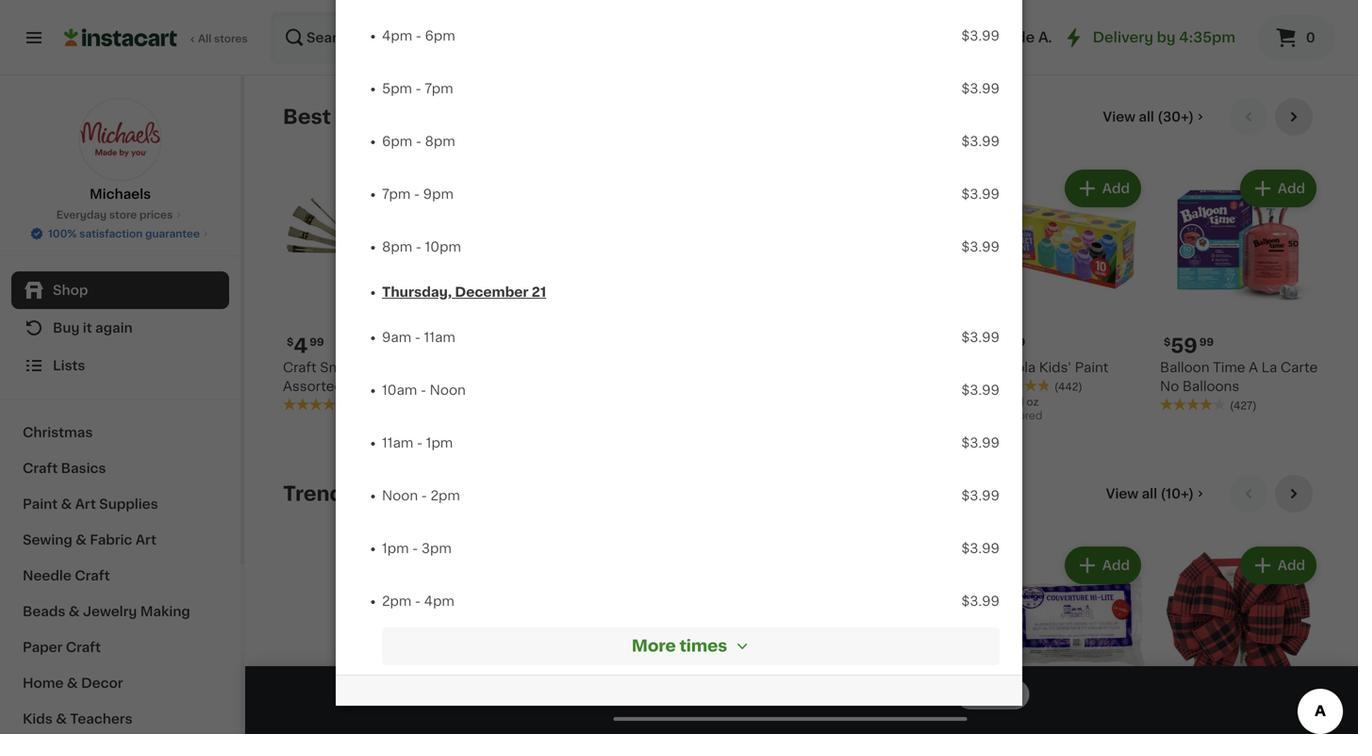 Task type: locate. For each thing, give the bounding box(es) containing it.
1 horizontal spatial 2pm
[[430, 489, 460, 503]]

all left (10+)
[[1142, 488, 1157, 501]]

1 horizontal spatial 8pm
[[425, 135, 455, 148]]

avenue
[[1038, 31, 1093, 44]]

everyday store prices
[[56, 210, 173, 220]]

10 $3.99 from the top
[[961, 542, 1000, 555]]

21
[[532, 286, 546, 299]]

main content
[[245, 75, 1358, 735]]

paint up (442) at the right of the page
[[1075, 361, 1108, 374]]

needle craft
[[23, 570, 110, 583]]

- up 5pm - 7pm at left
[[416, 29, 422, 42]]

1 horizontal spatial art
[[136, 534, 156, 547]]

lists
[[53, 359, 85, 373]]

1 horizontal spatial 4pm
[[424, 595, 454, 608]]

$3.99 for 7pm
[[961, 82, 1000, 95]]

craft down christmas
[[23, 462, 58, 475]]

2 smart from the left
[[495, 361, 535, 374]]

7pm left 9pm
[[382, 188, 411, 201]]

best sellers
[[283, 107, 407, 127]]

kids & teachers
[[23, 713, 133, 726]]

- right 5pm
[[415, 82, 421, 95]]

smart inside craft smart 25 piece assorted paint brushes
[[320, 361, 360, 374]]

add button for craft smart 25 piece assorted paint brushes
[[365, 172, 438, 206]]

trending now
[[283, 484, 428, 504]]

add
[[401, 182, 428, 195], [1102, 182, 1130, 195], [1278, 182, 1305, 195], [1102, 559, 1130, 572], [1278, 559, 1305, 572]]

paint
[[1075, 361, 1108, 374], [347, 380, 380, 393], [550, 380, 584, 393], [23, 498, 58, 511]]

4pm
[[382, 29, 412, 42], [424, 595, 454, 608]]

99 right the 19
[[844, 714, 859, 725]]

paint & art supplies link
[[11, 487, 229, 522]]

0 vertical spatial 2pm
[[430, 489, 460, 503]]

& down craft basics
[[61, 498, 72, 511]]

3pm
[[421, 542, 452, 555]]

$ inside "$ 4 99"
[[287, 337, 294, 348]]

5 $3.99 from the top
[[961, 240, 1000, 254]]

all stores link
[[64, 11, 249, 64]]

1 vertical spatial 1pm
[[382, 542, 409, 555]]

balloon time a la carte no balloons
[[1160, 361, 1318, 393]]

smart inside craft smart 16 color matte acrylic paint value pack
[[495, 361, 535, 374]]

buy
[[53, 322, 80, 335]]

0 horizontal spatial 11am
[[382, 437, 413, 450]]

smart for acrylic
[[495, 361, 535, 374]]

& right beads
[[69, 605, 80, 619]]

0 horizontal spatial 1pm
[[382, 542, 409, 555]]

8pm up 9pm
[[425, 135, 455, 148]]

99 for 4
[[310, 337, 324, 348]]

0 vertical spatial 8pm
[[425, 135, 455, 148]]

1 vertical spatial $9.99 element
[[283, 711, 443, 735]]

4 $3.99 from the top
[[961, 188, 1000, 201]]

- for 1pm
[[417, 437, 423, 450]]


[[735, 639, 750, 655]]

1 horizontal spatial $9.99 element
[[809, 334, 970, 358]]

smart left "25"
[[320, 361, 360, 374]]

carte
[[1281, 361, 1318, 374]]

everyday
[[56, 210, 107, 220]]

$ for 8
[[988, 337, 995, 348]]

art right fabric
[[136, 534, 156, 547]]

add for balloon time a la carte no balloons
[[1278, 182, 1305, 195]]

99 inside $ 19 99
[[844, 714, 859, 725]]

noon
[[430, 384, 466, 397], [382, 489, 418, 503]]

6pm down sellers
[[382, 135, 412, 148]]

balloons
[[1182, 380, 1239, 393]]

art down basics
[[75, 498, 96, 511]]

1 vertical spatial view
[[1106, 488, 1138, 501]]

1 horizontal spatial 6pm
[[425, 29, 455, 42]]

$ inside $ 19 99
[[813, 714, 820, 725]]

6pm up 5pm - 7pm at left
[[425, 29, 455, 42]]

thursday,
[[382, 286, 452, 299]]

1pm down 10am - noon
[[426, 437, 453, 450]]

$3.99 for 3pm
[[961, 542, 1000, 555]]

1pm left '3pm'
[[382, 542, 409, 555]]

& for home
[[67, 677, 78, 690]]

sewing
[[23, 534, 72, 547]]

beads & jewelry making
[[23, 605, 190, 619]]

product group containing 8
[[985, 166, 1145, 427]]

1 $3.99 from the top
[[961, 29, 1000, 42]]

paint down "25"
[[347, 380, 380, 393]]

$3.99 for 10pm
[[961, 240, 1000, 254]]

25
[[363, 361, 380, 374]]

product group containing 5
[[985, 543, 1145, 735]]

100% satisfaction guarantee button
[[29, 223, 211, 241]]

- left the 10pm
[[416, 240, 422, 254]]

99 inside $ 5 99
[[1010, 714, 1025, 725]]

it
[[83, 322, 92, 335]]

$ for 59
[[1164, 337, 1171, 348]]

craft for craft smart 25 piece assorted paint brushes
[[283, 361, 317, 374]]

noon up value at the bottom of the page
[[430, 384, 466, 397]]

&
[[61, 498, 72, 511], [76, 534, 87, 547], [69, 605, 80, 619], [67, 677, 78, 690], [56, 713, 67, 726]]

8pm - 10pm
[[382, 240, 461, 254]]

0 vertical spatial item carousel region
[[283, 98, 1320, 460]]

acrylic
[[501, 380, 547, 393]]

4pm up 5pm
[[382, 29, 412, 42]]

sponsored badge image
[[985, 411, 1042, 422]]

99 right 8
[[1011, 337, 1025, 348]]

christmas link
[[11, 415, 229, 451]]

craft up matte
[[458, 361, 492, 374]]

0 vertical spatial all
[[1139, 110, 1154, 124]]

1 vertical spatial noon
[[382, 489, 418, 503]]

None search field
[[270, 11, 643, 64]]

2 $3.99 from the top
[[961, 82, 1000, 95]]

1 vertical spatial all
[[1142, 488, 1157, 501]]

$ inside $ 6 99
[[638, 714, 644, 725]]

0 horizontal spatial 7pm
[[382, 188, 411, 201]]

jewelry
[[83, 605, 137, 619]]

8pm
[[425, 135, 455, 148], [382, 240, 412, 254]]

2pm down 1pm - 3pm
[[382, 595, 411, 608]]

$3.99 for 1pm
[[961, 437, 1000, 450]]

- up 7pm - 9pm
[[416, 135, 421, 148]]

craft inside craft smart 25 piece assorted paint brushes
[[283, 361, 317, 374]]

kids'
[[1039, 361, 1071, 374]]

1 smart from the left
[[320, 361, 360, 374]]

needle craft link
[[11, 558, 229, 594]]

2pm right now at the left bottom
[[430, 489, 460, 503]]

1 horizontal spatial 1pm
[[426, 437, 453, 450]]

1 item carousel region from the top
[[283, 98, 1320, 460]]

11 $3.99 from the top
[[961, 595, 1000, 608]]

- left 9pm
[[414, 188, 420, 201]]

99
[[310, 337, 324, 348], [1011, 337, 1025, 348], [1199, 337, 1214, 348], [660, 714, 674, 725], [844, 714, 859, 725], [1010, 714, 1025, 725]]

satisfaction
[[79, 229, 143, 239]]

3 $3.99 from the top
[[961, 135, 1000, 148]]

(10+)
[[1160, 488, 1194, 501]]

craft up home & decor
[[66, 641, 101, 655]]

paint inside craft smart 16 color matte acrylic paint value pack
[[550, 380, 584, 393]]

lists link
[[11, 347, 229, 385]]

view all (30+) button
[[1095, 98, 1215, 136]]

- left '3pm'
[[412, 542, 418, 555]]

0 vertical spatial 11am
[[424, 331, 455, 344]]

0 horizontal spatial 2pm
[[382, 595, 411, 608]]

$ inside '$ 59 99'
[[1164, 337, 1171, 348]]

1 vertical spatial art
[[136, 534, 156, 547]]

99 right 59
[[1199, 337, 1214, 348]]

$ for 6
[[638, 714, 644, 725]]

paint & art supplies
[[23, 498, 158, 511]]

$16.99 element
[[1160, 711, 1320, 735]]

11am right 9am
[[424, 331, 455, 344]]

2 item carousel region from the top
[[283, 475, 1320, 735]]

add for craft smart 25 piece assorted paint brushes
[[401, 182, 428, 195]]

10 x 2 fl oz
[[985, 397, 1039, 407]]

product group
[[283, 166, 443, 414], [809, 166, 970, 431], [985, 166, 1145, 427], [1160, 166, 1320, 414], [283, 543, 443, 735], [809, 543, 970, 735], [985, 543, 1145, 735], [1160, 543, 1320, 735]]

0 vertical spatial 1pm
[[426, 437, 453, 450]]

- down 1pm - 3pm
[[415, 595, 421, 608]]

balloon
[[1160, 361, 1210, 374]]

0 vertical spatial 7pm
[[425, 82, 453, 95]]

- for 3pm
[[412, 542, 418, 555]]

smart up acrylic
[[495, 361, 535, 374]]

$ 7 49
[[462, 713, 497, 733]]

99 inside '$ 59 99'
[[1199, 337, 1214, 348]]

craft for craft basics
[[23, 462, 58, 475]]

x
[[999, 397, 1005, 407]]

all left (30+)
[[1139, 110, 1154, 124]]

-
[[416, 29, 422, 42], [415, 82, 421, 95], [416, 135, 421, 148], [414, 188, 420, 201], [416, 240, 422, 254], [415, 331, 421, 344], [421, 384, 426, 397], [417, 437, 423, 450], [421, 489, 427, 503], [412, 542, 418, 555], [415, 595, 421, 608]]

99 for 59
[[1199, 337, 1214, 348]]

99 for 5
[[1010, 714, 1025, 725]]

paper
[[23, 641, 63, 655]]

0 horizontal spatial smart
[[320, 361, 360, 374]]

view left (10+)
[[1106, 488, 1138, 501]]

99 inside $ 6 99
[[660, 714, 674, 725]]

christmas
[[23, 426, 93, 439]]

0 horizontal spatial art
[[75, 498, 96, 511]]

0 horizontal spatial noon
[[382, 489, 418, 503]]

- down the 11am - 1pm
[[421, 489, 427, 503]]

8
[[995, 336, 1009, 356]]

19
[[820, 713, 843, 733]]

$ 6 99
[[638, 713, 674, 733]]

8pm left the 10pm
[[382, 240, 412, 254]]

0 horizontal spatial 6pm
[[382, 135, 412, 148]]

retailer info modal dialog
[[0, 0, 1358, 735]]

9pm
[[423, 188, 454, 201]]

paper craft
[[23, 641, 101, 655]]

7 $3.99 from the top
[[961, 384, 1000, 397]]

item carousel region
[[283, 98, 1320, 460], [283, 475, 1320, 735]]

5
[[995, 713, 1008, 733]]

1 horizontal spatial noon
[[430, 384, 466, 397]]

99 inside "$ 4 99"
[[310, 337, 324, 348]]

1 horizontal spatial 7pm
[[425, 82, 453, 95]]

$ for 4
[[287, 337, 294, 348]]

$3.99 for 6pm
[[961, 29, 1000, 42]]

1 vertical spatial 7pm
[[382, 188, 411, 201]]

0 horizontal spatial 4pm
[[382, 29, 412, 42]]

noon - 2pm
[[382, 489, 460, 503]]

$ 59 99
[[1164, 336, 1214, 356]]

- right 10am
[[421, 384, 426, 397]]

4
[[294, 336, 308, 356]]

paper craft link
[[11, 630, 229, 666]]

99 right "5"
[[1010, 714, 1025, 725]]

matte
[[458, 380, 498, 393]]

buy it again
[[53, 322, 133, 335]]

& right home
[[67, 677, 78, 690]]

6pm
[[425, 29, 455, 42], [382, 135, 412, 148]]

11am up now at the left bottom
[[382, 437, 413, 450]]

& right kids
[[56, 713, 67, 726]]

$ for 19
[[813, 714, 820, 725]]

99 right 6
[[660, 714, 674, 725]]

(427)
[[1230, 401, 1257, 411]]

craft down the sewing & fabric art
[[75, 570, 110, 583]]

crayola kids' paint
[[985, 361, 1108, 374]]

8 $3.99 from the top
[[961, 437, 1000, 450]]

99 right 4 on the top of the page
[[310, 337, 324, 348]]

teachers
[[70, 713, 133, 726]]

craft down 4 on the top of the page
[[283, 361, 317, 374]]

1 horizontal spatial smart
[[495, 361, 535, 374]]

9 $3.99 from the top
[[961, 489, 1000, 503]]

$ for 7
[[462, 714, 469, 725]]

paint down the color
[[550, 380, 584, 393]]

$ inside $ 5 99
[[988, 714, 995, 725]]

$ inside $ 8 99
[[988, 337, 995, 348]]

$9.99 element
[[809, 334, 970, 358], [283, 711, 443, 735]]

- up 'noon - 2pm' on the left bottom
[[417, 437, 423, 450]]

craft basics
[[23, 462, 106, 475]]

home & decor link
[[11, 666, 229, 702]]

99 inside $ 8 99
[[1011, 337, 1025, 348]]

craft inside craft smart 16 color matte acrylic paint value pack
[[458, 361, 492, 374]]

prices
[[139, 210, 173, 220]]

0 horizontal spatial 8pm
[[382, 240, 412, 254]]

1 vertical spatial 2pm
[[382, 595, 411, 608]]

noon up 1pm - 3pm
[[382, 489, 418, 503]]

6 $3.99 from the top
[[961, 331, 1000, 344]]

- for 7pm
[[415, 82, 421, 95]]

& left fabric
[[76, 534, 87, 547]]

4pm down '3pm'
[[424, 595, 454, 608]]

$3.99 for 9pm
[[961, 188, 1000, 201]]

add for 5
[[1102, 559, 1130, 572]]

decor
[[81, 677, 123, 690]]

view left (30+)
[[1103, 110, 1136, 124]]

1 vertical spatial 8pm
[[382, 240, 412, 254]]

(442)
[[1054, 382, 1083, 392]]

view for 5
[[1106, 488, 1138, 501]]

& for kids
[[56, 713, 67, 726]]

brushes
[[384, 380, 438, 393]]

- right 9am
[[415, 331, 421, 344]]

1 vertical spatial item carousel region
[[283, 475, 1320, 735]]

- for 6pm
[[416, 29, 422, 42]]

7pm right 5pm
[[425, 82, 453, 95]]

$ inside $ 7 49
[[462, 714, 469, 725]]

0 vertical spatial view
[[1103, 110, 1136, 124]]



Task type: vqa. For each thing, say whether or not it's contained in the screenshot.
99 corresponding to 19
yes



Task type: describe. For each thing, give the bounding box(es) containing it.
1 vertical spatial 6pm
[[382, 135, 412, 148]]

99 for 6
[[660, 714, 674, 725]]

craft smart 16 color matte acrylic paint value pack
[[458, 361, 592, 412]]

product group containing 59
[[1160, 166, 1320, 414]]

add button for balloon time a la carte no balloons
[[1242, 172, 1315, 206]]

home
[[23, 677, 64, 690]]

paint up sewing
[[23, 498, 58, 511]]

$3.99 for 2pm
[[961, 489, 1000, 503]]

product group containing 19
[[809, 543, 970, 735]]

1 vertical spatial 4pm
[[424, 595, 454, 608]]

9am - 11am
[[382, 331, 455, 344]]

$3.99 for 11am
[[961, 331, 1000, 344]]

oz
[[1026, 397, 1039, 407]]

instacart logo image
[[64, 26, 177, 49]]

paint inside craft smart 25 piece assorted paint brushes
[[347, 380, 380, 393]]

craft for craft smart 16 color matte acrylic paint value pack
[[458, 361, 492, 374]]

december
[[455, 286, 529, 299]]

$3.99 for 4pm
[[961, 595, 1000, 608]]

fl
[[1017, 397, 1024, 407]]

item carousel region containing trending now
[[283, 475, 1320, 735]]

color
[[556, 361, 592, 374]]

needle
[[23, 570, 71, 583]]

520
[[891, 31, 919, 44]]

thursday, december 21
[[382, 286, 546, 299]]

delivery
[[1093, 31, 1153, 44]]

buy it again link
[[11, 309, 229, 347]]

view all (30+)
[[1103, 110, 1194, 124]]

100%
[[48, 229, 77, 239]]

10pm
[[425, 240, 461, 254]]

- for 9pm
[[414, 188, 420, 201]]

la
[[1262, 361, 1277, 374]]

piece
[[383, 361, 421, 374]]

(30+)
[[1157, 110, 1194, 124]]

all stores
[[198, 33, 248, 44]]

6
[[644, 713, 658, 733]]

0 vertical spatial 4pm
[[382, 29, 412, 42]]

shop
[[53, 284, 88, 297]]

times
[[679, 639, 727, 654]]

& for beads
[[69, 605, 80, 619]]

craft smart 16 color matte acrylic paint value pack button
[[458, 166, 619, 448]]

99 for 19
[[844, 714, 859, 725]]

$ for 5
[[988, 714, 995, 725]]

product group containing 4
[[283, 166, 443, 414]]

7
[[469, 713, 481, 733]]

all for 5
[[1142, 488, 1157, 501]]

0 horizontal spatial $9.99 element
[[283, 711, 443, 735]]

1 vertical spatial 11am
[[382, 437, 413, 450]]

99 for 8
[[1011, 337, 1025, 348]]

craft basics link
[[11, 451, 229, 487]]

add button for 5
[[1066, 549, 1139, 583]]

0 vertical spatial noon
[[430, 384, 466, 397]]

- for 8pm
[[416, 135, 421, 148]]

1 horizontal spatial 11am
[[424, 331, 455, 344]]

5pm - 7pm
[[382, 82, 453, 95]]

guarantee
[[145, 229, 200, 239]]

all for balloon time a la carte no balloons
[[1139, 110, 1154, 124]]

10am - noon
[[382, 384, 466, 397]]

time
[[1213, 361, 1245, 374]]

- for noon
[[421, 384, 426, 397]]

2
[[1008, 397, 1014, 407]]

more
[[632, 639, 676, 654]]

craft inside "link"
[[66, 641, 101, 655]]

a
[[1249, 361, 1258, 374]]

11am - 1pm
[[382, 437, 453, 450]]

crayola
[[985, 361, 1036, 374]]

0 vertical spatial $9.99 element
[[809, 334, 970, 358]]

main content containing best sellers
[[245, 75, 1358, 735]]

michaels logo image
[[79, 98, 162, 181]]

0 vertical spatial art
[[75, 498, 96, 511]]

smart for paint
[[320, 361, 360, 374]]

0 vertical spatial 6pm
[[425, 29, 455, 42]]

view all (10+)
[[1106, 488, 1194, 501]]

trending
[[283, 484, 376, 504]]

all
[[198, 33, 211, 44]]

0 button
[[1258, 15, 1335, 60]]

- for 2pm
[[421, 489, 427, 503]]

by
[[1157, 31, 1176, 44]]

everyday store prices link
[[56, 207, 184, 223]]

delivery by 4:35pm link
[[1062, 26, 1235, 49]]

$ 4 99
[[287, 336, 324, 356]]

- for 4pm
[[415, 595, 421, 608]]

now
[[381, 484, 428, 504]]

basics
[[61, 462, 106, 475]]

burnside
[[970, 31, 1035, 44]]

kids & teachers link
[[11, 702, 229, 735]]

1pm - 3pm
[[382, 542, 452, 555]]

$3.99 for 8pm
[[961, 135, 1000, 148]]

making
[[140, 605, 190, 619]]

kids
[[23, 713, 53, 726]]

product group containing add
[[1160, 543, 1320, 735]]

- for 10pm
[[416, 240, 422, 254]]

59
[[1171, 336, 1198, 356]]

fabric
[[90, 534, 132, 547]]

item carousel region containing best sellers
[[283, 98, 1320, 460]]

assorted
[[283, 380, 343, 393]]

view for balloon time a la carte no balloons
[[1103, 110, 1136, 124]]

home & decor
[[23, 677, 123, 690]]

520 south burnside avenue
[[891, 31, 1093, 44]]

no
[[1160, 380, 1179, 393]]

& for sewing
[[76, 534, 87, 547]]

view all (10+) button
[[1098, 475, 1215, 513]]

treatment tracker modal dialog
[[245, 667, 1358, 735]]

$3.99 for noon
[[961, 384, 1000, 397]]

0
[[1306, 31, 1315, 44]]

beads
[[23, 605, 65, 619]]

2pm - 4pm
[[382, 595, 454, 608]]

sellers
[[336, 107, 407, 127]]

& for paint
[[61, 498, 72, 511]]

michaels link
[[79, 98, 162, 204]]

store
[[109, 210, 137, 220]]

best
[[283, 107, 331, 127]]

sewing & fabric art
[[23, 534, 156, 547]]

stores
[[214, 33, 248, 44]]

- for 11am
[[415, 331, 421, 344]]

520 south burnside avenue button
[[861, 11, 1093, 64]]

value
[[458, 399, 494, 412]]



